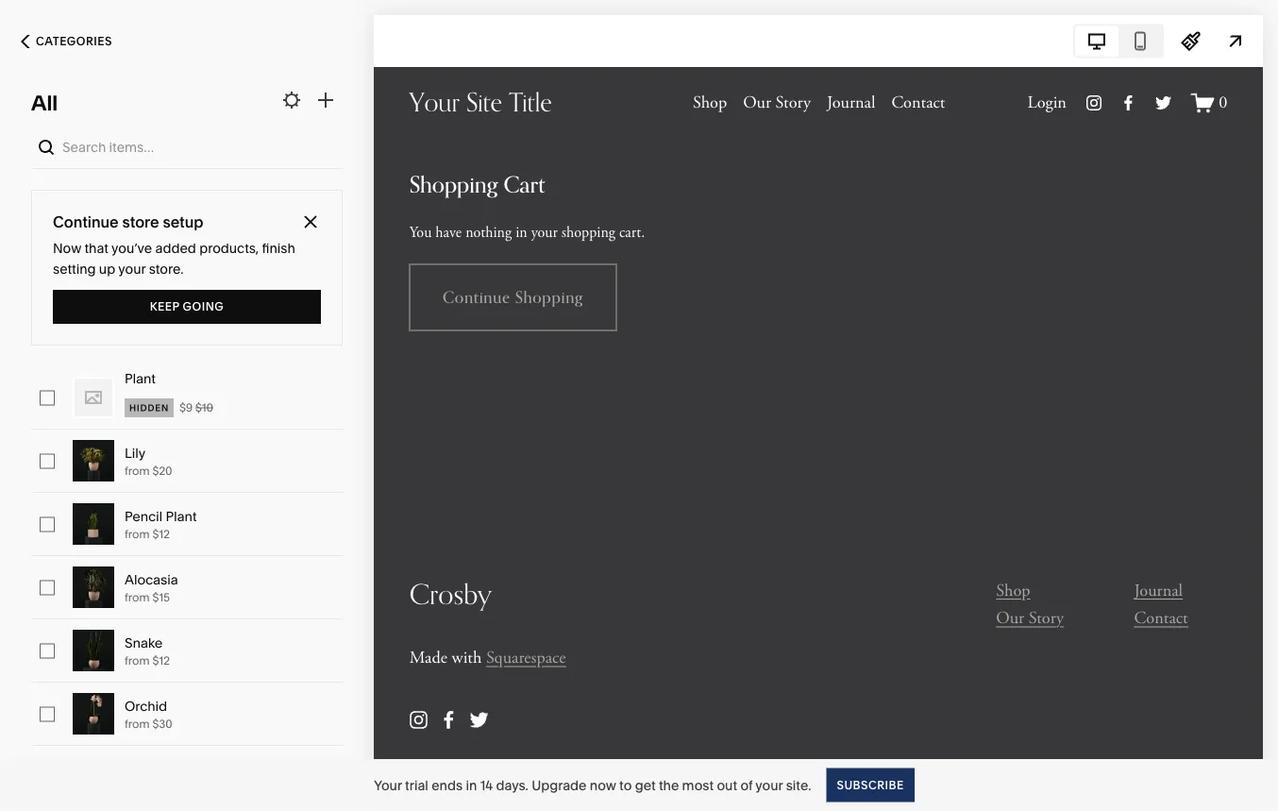 Task type: describe. For each thing, give the bounding box(es) containing it.
out
[[717, 777, 738, 793]]

$30
[[152, 717, 172, 731]]

now that you've added products, finish setting up your store.
[[53, 240, 295, 277]]

continue
[[53, 212, 119, 231]]

lily
[[125, 445, 146, 461]]

now
[[590, 777, 616, 793]]

Search items… text field
[[62, 127, 338, 168]]

from for snake
[[125, 654, 150, 668]]

$12 inside the pencil plant from $12
[[152, 527, 170, 541]]

setup
[[163, 212, 204, 231]]

0 vertical spatial plant
[[125, 371, 156, 387]]

that
[[85, 240, 109, 256]]

from for orchid
[[125, 717, 150, 731]]

continue store setup
[[53, 212, 204, 231]]

your
[[374, 777, 402, 793]]

snake
[[125, 635, 163, 651]]

from for alocasia
[[125, 591, 150, 604]]

lily from $20
[[125, 445, 172, 478]]

pencil plant from $12
[[125, 509, 197, 541]]

of
[[741, 777, 753, 793]]

all
[[31, 90, 58, 116]]

$9 $10
[[179, 401, 213, 415]]

pencil
[[125, 509, 163, 525]]

your trial ends in 14 days. upgrade now to get the most out of your site.
[[374, 777, 812, 793]]

added
[[155, 240, 196, 256]]

keep
[[150, 300, 180, 314]]

alocasia from $15
[[125, 572, 178, 604]]

categories button
[[0, 21, 133, 62]]

$9
[[179, 401, 193, 415]]

most
[[682, 777, 714, 793]]

going
[[183, 300, 224, 314]]



Task type: locate. For each thing, give the bounding box(es) containing it.
$12 inside snake from $12
[[152, 654, 170, 668]]

hidden
[[129, 402, 169, 414]]

14
[[480, 777, 493, 793]]

from down the lily
[[125, 464, 150, 478]]

store
[[122, 212, 159, 231]]

from for lily
[[125, 464, 150, 478]]

you've
[[111, 240, 152, 256]]

from
[[125, 464, 150, 478], [125, 527, 150, 541], [125, 591, 150, 604], [125, 654, 150, 668], [125, 717, 150, 731]]

orchid
[[125, 698, 167, 714]]

the
[[659, 777, 679, 793]]

to
[[620, 777, 632, 793]]

from inside the pencil plant from $12
[[125, 527, 150, 541]]

trial
[[405, 777, 429, 793]]

from down pencil
[[125, 527, 150, 541]]

up
[[99, 261, 115, 277]]

keep going
[[150, 300, 224, 314]]

plant right pencil
[[166, 509, 197, 525]]

$10
[[196, 401, 213, 415]]

keep going button
[[53, 290, 321, 324]]

your down you've
[[118, 261, 146, 277]]

2 $12 from the top
[[152, 654, 170, 668]]

3 from from the top
[[125, 591, 150, 604]]

from down 'snake'
[[125, 654, 150, 668]]

from inside alocasia from $15
[[125, 591, 150, 604]]

from inside orchid from $30
[[125, 717, 150, 731]]

from down alocasia
[[125, 591, 150, 604]]

orchid from $30
[[125, 698, 172, 731]]

row group
[[0, 366, 374, 811]]

finish
[[262, 240, 295, 256]]

in
[[466, 777, 477, 793]]

site.
[[786, 777, 812, 793]]

0 horizontal spatial plant
[[125, 371, 156, 387]]

$12 down 'snake'
[[152, 654, 170, 668]]

1 vertical spatial $12
[[152, 654, 170, 668]]

products,
[[199, 240, 259, 256]]

0 vertical spatial $12
[[152, 527, 170, 541]]

2 from from the top
[[125, 527, 150, 541]]

upgrade
[[532, 777, 587, 793]]

from down "orchid" at left bottom
[[125, 717, 150, 731]]

your right of
[[756, 777, 783, 793]]

plant up hidden
[[125, 371, 156, 387]]

1 vertical spatial plant
[[166, 509, 197, 525]]

$15
[[152, 591, 170, 604]]

0 horizontal spatial your
[[118, 261, 146, 277]]

tab list
[[1076, 26, 1162, 56]]

$12 down pencil
[[152, 527, 170, 541]]

$12
[[152, 527, 170, 541], [152, 654, 170, 668]]

plant
[[125, 371, 156, 387], [166, 509, 197, 525]]

1 from from the top
[[125, 464, 150, 478]]

0 vertical spatial your
[[118, 261, 146, 277]]

subscribe
[[837, 778, 904, 792]]

get
[[635, 777, 656, 793]]

days.
[[496, 777, 529, 793]]

subscribe button
[[827, 768, 915, 802]]

plant inside the pencil plant from $12
[[166, 509, 197, 525]]

categories
[[36, 34, 112, 48]]

1 horizontal spatial plant
[[166, 509, 197, 525]]

your
[[118, 261, 146, 277], [756, 777, 783, 793]]

now
[[53, 240, 81, 256]]

setting
[[53, 261, 96, 277]]

1 vertical spatial your
[[756, 777, 783, 793]]

4 from from the top
[[125, 654, 150, 668]]

your inside "now that you've added products, finish setting up your store."
[[118, 261, 146, 277]]

1 horizontal spatial your
[[756, 777, 783, 793]]

from inside lily from $20
[[125, 464, 150, 478]]

$20
[[152, 464, 172, 478]]

ends
[[432, 777, 463, 793]]

from inside snake from $12
[[125, 654, 150, 668]]

row group containing plant
[[0, 366, 374, 811]]

snake from $12
[[125, 635, 170, 668]]

5 from from the top
[[125, 717, 150, 731]]

alocasia
[[125, 572, 178, 588]]

store.
[[149, 261, 184, 277]]

1 $12 from the top
[[152, 527, 170, 541]]



Task type: vqa. For each thing, say whether or not it's contained in the screenshot.
Checkbox BUTTON
no



